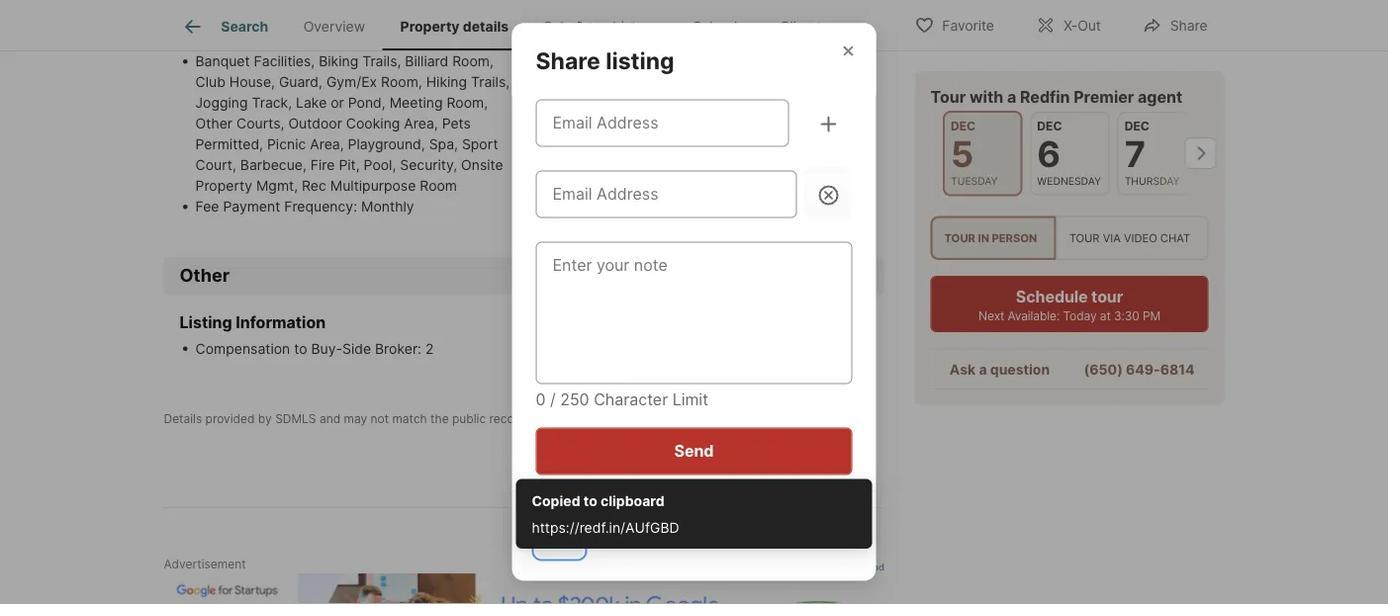 Task type: locate. For each thing, give the bounding box(es) containing it.
tab list containing search
[[164, 0, 863, 50]]

1 vertical spatial property
[[195, 177, 252, 194]]

dec down with
[[951, 119, 975, 134]]

room
[[420, 177, 457, 194]]

2 vertical spatial other
[[180, 265, 230, 286]]

spa,
[[429, 136, 458, 153]]

listing inside listing information compensation to buy-side broker: 2
[[180, 313, 232, 332]]

thursday
[[1124, 175, 1180, 187]]

search link
[[181, 15, 268, 39]]

ad
[[873, 561, 884, 572]]

0 horizontal spatial property
[[195, 177, 252, 194]]

(total):
[[639, 69, 685, 85]]

premier
[[1074, 87, 1135, 106]]

list box
[[931, 216, 1209, 261]]

permitted,
[[195, 136, 263, 153]]

property down court,
[[195, 177, 252, 194]]

tour left with
[[931, 87, 966, 106]]

dec inside 'dec 6 wednesday'
[[1037, 119, 1062, 134]]

climate
[[780, 18, 829, 35]]

1 vertical spatial other
[[195, 115, 233, 132]]

(650) 649-6814
[[1084, 361, 1195, 378]]

monthly inside 'other fee information monthly fees (total):'
[[547, 69, 600, 85]]

0 vertical spatial fee
[[579, 41, 607, 60]]

1 vertical spatial share
[[536, 47, 601, 75]]

2 vertical spatial room,
[[447, 94, 488, 111]]

other down sale
[[531, 41, 576, 60]]

ask
[[950, 361, 976, 378]]

schools
[[693, 18, 745, 35]]

outdoor
[[288, 115, 342, 132]]

1 horizontal spatial trails,
[[471, 74, 510, 90]]

monthly down multipurpose
[[361, 198, 414, 215]]

1 horizontal spatial share
[[1171, 17, 1208, 34]]

x-out
[[1064, 17, 1101, 34]]

pond,
[[348, 94, 386, 111]]

other up 'compensation'
[[180, 265, 230, 286]]

1 horizontal spatial listing
[[531, 313, 584, 332]]

0
[[536, 390, 546, 410]]

a right ask
[[979, 361, 987, 378]]

share
[[1171, 17, 1208, 34], [536, 47, 601, 75]]

0 horizontal spatial dec
[[951, 119, 975, 134]]

pets
[[442, 115, 471, 132]]

barbecue,
[[240, 157, 307, 173]]

0 vertical spatial monthly
[[547, 69, 600, 85]]

tab list
[[164, 0, 863, 50]]

sport
[[462, 136, 498, 153]]

1 horizontal spatial fee
[[579, 41, 607, 60]]

tour for tour via video chat
[[1070, 231, 1100, 245]]

fee down court,
[[195, 198, 219, 215]]

None button
[[943, 111, 1022, 196], [1030, 112, 1110, 195], [1118, 112, 1197, 195], [943, 111, 1022, 196], [1030, 112, 1110, 195], [1118, 112, 1197, 195]]

property details
[[400, 18, 509, 35]]

dec for 7
[[1124, 119, 1149, 134]]

or
[[331, 94, 344, 111]]

1 horizontal spatial area,
[[404, 115, 438, 132]]

share up agent
[[1171, 17, 1208, 34]]

dec down agent
[[1124, 119, 1149, 134]]

trails, up gym/ex
[[362, 53, 401, 70]]

to up https://redf.in/aufgbd
[[584, 493, 598, 510]]

dec inside 'dec 5 tuesday'
[[951, 119, 975, 134]]

fee inside 'other fee information monthly fees (total):'
[[579, 41, 607, 60]]

multipurpose
[[330, 177, 416, 194]]

2 dec from the left
[[1037, 119, 1062, 134]]

information inside listing information compensation to buy-side broker: 2
[[236, 313, 326, 332]]

0 horizontal spatial fee
[[195, 198, 219, 215]]

tour in person
[[945, 231, 1038, 245]]

other
[[531, 41, 576, 60], [195, 115, 233, 132], [180, 265, 230, 286]]

tour left in
[[945, 231, 976, 245]]

1 vertical spatial to
[[584, 493, 598, 510]]

0 horizontal spatial trails,
[[362, 53, 401, 70]]

via
[[1103, 231, 1121, 245]]

cooking
[[346, 115, 400, 132]]

property up billiard
[[400, 18, 460, 35]]

1 listing from the left
[[180, 313, 232, 332]]

0 horizontal spatial listing
[[180, 313, 232, 332]]

share listing dialog
[[512, 23, 876, 581]]

share inside "element"
[[536, 47, 601, 75]]

(650)
[[1084, 361, 1123, 378]]

may
[[344, 412, 367, 426]]

1 horizontal spatial property
[[400, 18, 460, 35]]

1 horizontal spatial a
[[1008, 87, 1017, 106]]

property inside tab
[[400, 18, 460, 35]]

available:
[[1008, 309, 1060, 323]]

question
[[991, 361, 1050, 378]]

other down jogging
[[195, 115, 233, 132]]

3 dec from the left
[[1124, 119, 1149, 134]]

by
[[258, 412, 272, 426]]

overview tab
[[286, 3, 383, 50]]

0 vertical spatial property
[[400, 18, 460, 35]]

at
[[1100, 309, 1111, 323]]

dec
[[951, 119, 975, 134], [1037, 119, 1062, 134], [1124, 119, 1149, 134]]

to left buy-
[[294, 340, 307, 357]]

area, up fire
[[310, 136, 344, 153]]

dec 5 tuesday
[[951, 119, 998, 187]]

fee down tax
[[579, 41, 607, 60]]

3:30
[[1114, 309, 1140, 323]]

listing up 'compensation'
[[180, 313, 232, 332]]

information up facilities,
[[219, 25, 309, 44]]

0 vertical spatial to
[[294, 340, 307, 357]]

room, up hiking
[[452, 53, 494, 70]]

listing information compensation to buy-side broker: 2
[[180, 313, 434, 357]]

to
[[294, 340, 307, 357], [584, 493, 598, 510]]

details
[[164, 412, 202, 426]]

1 dec from the left
[[951, 119, 975, 134]]

courts,
[[237, 115, 285, 132]]

fee
[[579, 41, 607, 60], [195, 198, 219, 215]]

listing left date
[[531, 313, 584, 332]]

copied to clipboard https://redf.in/aufgbd
[[532, 493, 680, 537]]

0 horizontal spatial to
[[294, 340, 307, 357]]

2 listing from the left
[[531, 313, 584, 332]]

tour left via
[[1070, 231, 1100, 245]]

tour
[[931, 87, 966, 106], [945, 231, 976, 245], [1070, 231, 1100, 245]]

0 vertical spatial a
[[1008, 87, 1017, 106]]

0 vertical spatial other
[[531, 41, 576, 60]]

search
[[221, 18, 268, 35]]

tour via video chat
[[1070, 231, 1191, 245]]

next image
[[1185, 138, 1217, 169]]

0 vertical spatial share
[[1171, 17, 1208, 34]]

overview
[[304, 18, 365, 35]]

climate tab
[[762, 3, 847, 50]]

0 horizontal spatial share
[[536, 47, 601, 75]]

1 vertical spatial a
[[979, 361, 987, 378]]

monthly inside hoa information banquet facilities, biking trails, billiard room, club house, guard, gym/ex room, hiking trails, jogging track, lake or pond, meeting room, other courts, outdoor cooking area, pets permitted, picnic area, playground, spa, sport court, barbecue, fire pit, pool, security, onsite property mgmt, rec multipurpose room fee payment frequency: monthly
[[361, 198, 414, 215]]

1 vertical spatial monthly
[[361, 198, 414, 215]]

playground,
[[348, 136, 425, 153]]

share inside button
[[1171, 17, 1208, 34]]

0 vertical spatial area,
[[404, 115, 438, 132]]

advertisement
[[164, 558, 246, 572]]

trails, right hiking
[[471, 74, 510, 90]]

room, up meeting
[[381, 74, 422, 90]]

a right with
[[1008, 87, 1017, 106]]

tour with a redfin premier agent
[[931, 87, 1183, 106]]

(650) 649-6814 link
[[1084, 361, 1195, 378]]

1 vertical spatial fee
[[195, 198, 219, 215]]

report ad button
[[841, 561, 884, 577]]

meeting
[[390, 94, 443, 111]]

information up (total):
[[610, 41, 700, 60]]

pit,
[[339, 157, 360, 173]]

share for share listing
[[536, 47, 601, 75]]

information inside hoa information banquet facilities, biking trails, billiard room, club house, guard, gym/ex room, hiking trails, jogging track, lake or pond, meeting room, other courts, outdoor cooking area, pets permitted, picnic area, playground, spa, sport court, barbecue, fire pit, pool, security, onsite property mgmt, rec multipurpose room fee payment frequency: monthly
[[219, 25, 309, 44]]

dec inside dec 7 thursday
[[1124, 119, 1149, 134]]

0 horizontal spatial monthly
[[361, 198, 414, 215]]

1 horizontal spatial dec
[[1037, 119, 1062, 134]]

2 horizontal spatial dec
[[1124, 119, 1149, 134]]

area, down meeting
[[404, 115, 438, 132]]

share down sale
[[536, 47, 601, 75]]

information up 'compensation'
[[236, 313, 326, 332]]

fee inside hoa information banquet facilities, biking trails, billiard room, club house, guard, gym/ex room, hiking trails, jogging track, lake or pond, meeting room, other courts, outdoor cooking area, pets permitted, picnic area, playground, spa, sport court, barbecue, fire pit, pool, security, onsite property mgmt, rec multipurpose room fee payment frequency: monthly
[[195, 198, 219, 215]]

monthly
[[547, 69, 600, 85], [361, 198, 414, 215]]

other fee information monthly fees (total):
[[531, 41, 700, 85]]

Email Address text field
[[553, 111, 772, 135]]

broker:
[[375, 340, 422, 357]]

clipboard
[[601, 493, 665, 510]]

other inside 'other fee information monthly fees (total):'
[[531, 41, 576, 60]]

trails,
[[362, 53, 401, 70], [471, 74, 510, 90]]

monthly left fees
[[547, 69, 600, 85]]

out
[[1078, 17, 1101, 34]]

room, up pets
[[447, 94, 488, 111]]

Email Address text field
[[553, 183, 780, 206]]

x-out button
[[1019, 4, 1118, 45]]

1 horizontal spatial monthly
[[547, 69, 600, 85]]

tour
[[1092, 287, 1123, 307]]

dec down redfin
[[1037, 119, 1062, 134]]

send button
[[536, 428, 853, 476]]

rec
[[302, 177, 326, 194]]

property
[[400, 18, 460, 35], [195, 177, 252, 194]]

area,
[[404, 115, 438, 132], [310, 136, 344, 153]]

0 horizontal spatial area,
[[310, 136, 344, 153]]

to inside listing information compensation to buy-side broker: 2
[[294, 340, 307, 357]]

banquet
[[195, 53, 250, 70]]

1 horizontal spatial to
[[584, 493, 598, 510]]



Task type: vqa. For each thing, say whether or not it's contained in the screenshot.
Change corresponding to 17
no



Task type: describe. For each thing, give the bounding box(es) containing it.
2
[[425, 340, 434, 357]]

provided
[[205, 412, 255, 426]]

not
[[371, 412, 389, 426]]

1 vertical spatial area,
[[310, 136, 344, 153]]

jogging
[[195, 94, 248, 111]]

the
[[431, 412, 449, 426]]

date
[[587, 313, 623, 332]]

report ad
[[841, 561, 884, 572]]

more.
[[568, 412, 599, 426]]

0 vertical spatial room,
[[452, 53, 494, 70]]

side
[[342, 340, 371, 357]]

schedule tour next available: today at 3:30 pm
[[979, 287, 1161, 323]]

with
[[970, 87, 1004, 106]]

x-
[[1064, 17, 1078, 34]]

in
[[978, 231, 990, 245]]

buy-
[[311, 340, 342, 357]]

record.
[[489, 412, 529, 426]]

report
[[841, 561, 871, 572]]

court,
[[195, 157, 236, 173]]

information right date
[[627, 313, 717, 332]]

security,
[[400, 157, 457, 173]]

gym/ex
[[326, 74, 377, 90]]

fire
[[311, 157, 335, 173]]

schedule
[[1016, 287, 1088, 307]]

character
[[594, 390, 668, 410]]

other inside hoa information banquet facilities, biking trails, billiard room, club house, guard, gym/ex room, hiking trails, jogging track, lake or pond, meeting room, other courts, outdoor cooking area, pets permitted, picnic area, playground, spa, sport court, barbecue, fire pit, pool, security, onsite property mgmt, rec multipurpose room fee payment frequency: monthly
[[195, 115, 233, 132]]

listing for listing date information
[[531, 313, 584, 332]]

dec for 5
[[951, 119, 975, 134]]

onsite
[[461, 157, 504, 173]]

limit
[[673, 390, 709, 410]]

guard,
[[279, 74, 323, 90]]

next
[[979, 309, 1005, 323]]

1 vertical spatial room,
[[381, 74, 422, 90]]

redfin
[[1020, 87, 1070, 106]]

picnic
[[267, 136, 306, 153]]

biking
[[319, 53, 359, 70]]

compensation
[[195, 340, 290, 357]]

favorite
[[943, 17, 995, 34]]

hoa
[[180, 25, 215, 44]]

details provided by sdmls and may not match the public record. learn more.
[[164, 412, 599, 426]]

public
[[452, 412, 486, 426]]

ad region
[[164, 574, 884, 605]]

6
[[1037, 133, 1061, 176]]

250
[[560, 390, 590, 410]]

payment
[[223, 198, 280, 215]]

tour for tour with a redfin premier agent
[[931, 87, 966, 106]]

share button
[[1126, 4, 1225, 45]]

agent
[[1138, 87, 1183, 106]]

property details tab
[[383, 3, 526, 50]]

today
[[1063, 309, 1097, 323]]

history
[[613, 18, 658, 35]]

/
[[550, 390, 556, 410]]

sale & tax history
[[544, 18, 658, 35]]

match
[[392, 412, 427, 426]]

list box containing tour in person
[[931, 216, 1209, 261]]

ask a question link
[[950, 361, 1050, 378]]

pm
[[1143, 309, 1161, 323]]

other for other
[[180, 265, 230, 286]]

tour for tour in person
[[945, 231, 976, 245]]

chat
[[1161, 231, 1191, 245]]

tax
[[589, 18, 609, 35]]

1 vertical spatial trails,
[[471, 74, 510, 90]]

sdmls
[[275, 412, 316, 426]]

house,
[[229, 74, 275, 90]]

frequency:
[[284, 198, 357, 215]]

0 / 250 character limit
[[536, 390, 709, 410]]

dec 7 thursday
[[1124, 119, 1180, 187]]

information inside 'other fee information monthly fees (total):'
[[610, 41, 700, 60]]

billiard
[[405, 53, 449, 70]]

listing date information
[[531, 313, 717, 332]]

mgmt,
[[256, 177, 298, 194]]

&
[[576, 18, 585, 35]]

649-
[[1126, 361, 1161, 378]]

share listing
[[536, 47, 675, 75]]

Enter your note text field
[[553, 254, 836, 373]]

listing for listing information compensation to buy-side broker: 2
[[180, 313, 232, 332]]

sale & tax history tab
[[526, 3, 675, 50]]

to inside copied to clipboard https://redf.in/aufgbd
[[584, 493, 598, 510]]

6814
[[1161, 361, 1195, 378]]

0 horizontal spatial a
[[979, 361, 987, 378]]

video
[[1124, 231, 1158, 245]]

property inside hoa information banquet facilities, biking trails, billiard room, club house, guard, gym/ex room, hiking trails, jogging track, lake or pond, meeting room, other courts, outdoor cooking area, pets permitted, picnic area, playground, spa, sport court, barbecue, fire pit, pool, security, onsite property mgmt, rec multipurpose room fee payment frequency: monthly
[[195, 177, 252, 194]]

and
[[320, 412, 341, 426]]

ask a question
[[950, 361, 1050, 378]]

hoa information banquet facilities, biking trails, billiard room, club house, guard, gym/ex room, hiking trails, jogging track, lake or pond, meeting room, other courts, outdoor cooking area, pets permitted, picnic area, playground, spa, sport court, barbecue, fire pit, pool, security, onsite property mgmt, rec multipurpose room fee payment frequency: monthly
[[180, 25, 510, 215]]

schools tab
[[675, 3, 762, 50]]

wednesday
[[1037, 175, 1101, 187]]

share for share
[[1171, 17, 1208, 34]]

copied
[[532, 493, 581, 510]]

learn
[[533, 412, 564, 426]]

sale
[[544, 18, 572, 35]]

7
[[1124, 133, 1146, 176]]

0 vertical spatial trails,
[[362, 53, 401, 70]]

favorite button
[[898, 4, 1011, 45]]

share listing element
[[536, 23, 698, 75]]

details
[[463, 18, 509, 35]]

dec for 6
[[1037, 119, 1062, 134]]

other for other fee information monthly fees (total):
[[531, 41, 576, 60]]



